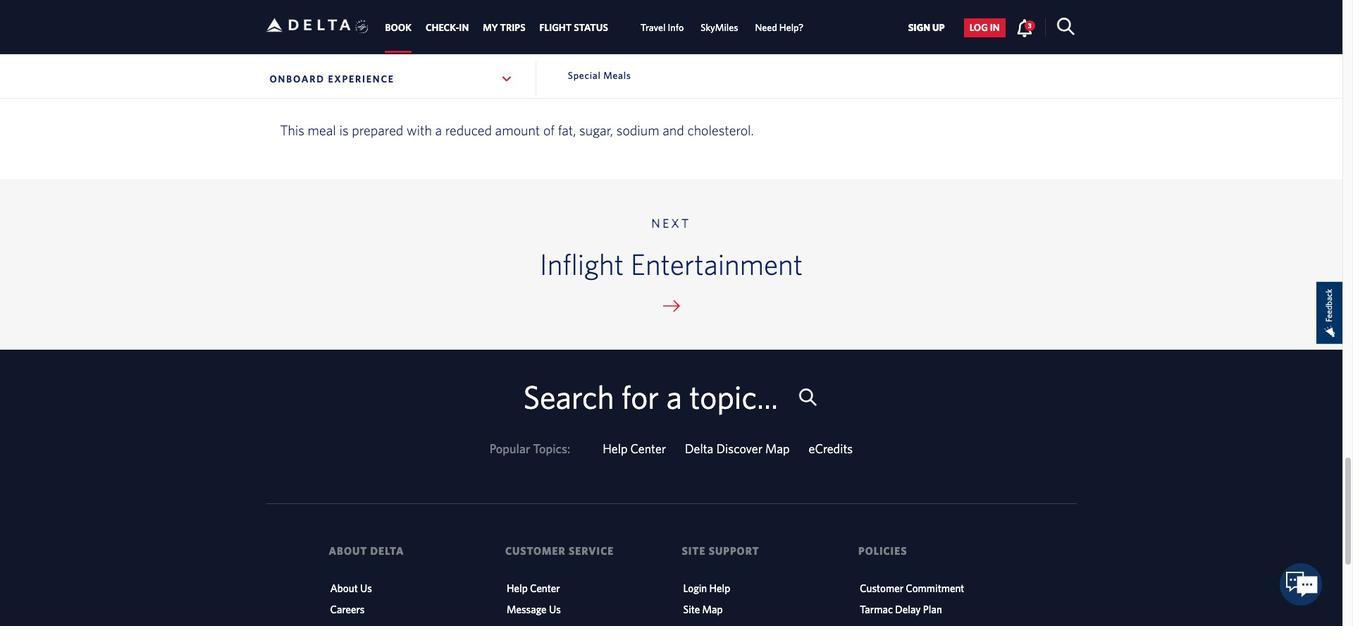 Task type: describe. For each thing, give the bounding box(es) containing it.
book
[[385, 22, 412, 33]]

customer for customer service
[[506, 545, 566, 557]]

in
[[459, 22, 469, 33]]

help?
[[780, 22, 804, 33]]

special
[[568, 70, 601, 81]]

message us image
[[1281, 564, 1323, 606]]

travel
[[641, 22, 666, 33]]

search
[[523, 378, 614, 415]]

message us
[[507, 604, 561, 616]]

1 horizontal spatial map
[[766, 441, 790, 456]]

popular
[[490, 441, 530, 456]]

topics:
[[533, 441, 571, 456]]

help center link for delta
[[603, 441, 666, 456]]

center for message
[[530, 582, 560, 594]]

popular topics:
[[490, 441, 571, 456]]

0 vertical spatial delta
[[685, 441, 714, 456]]

sodium
[[617, 122, 660, 138]]

customer service
[[506, 545, 614, 557]]

need
[[755, 22, 778, 33]]

sugar,
[[580, 122, 614, 138]]

onboard experience
[[270, 73, 395, 85]]

ecredits
[[809, 441, 853, 456]]

service
[[569, 545, 614, 557]]

about delta
[[329, 545, 404, 557]]

skymiles link
[[701, 15, 739, 40]]

travel info link
[[641, 15, 684, 40]]

log
[[970, 22, 988, 33]]

cholesterol.
[[688, 122, 754, 138]]

login help
[[684, 582, 731, 594]]

log in button
[[964, 18, 1006, 37]]

flight
[[540, 22, 572, 33]]

center for delta
[[631, 441, 666, 456]]

sign up link
[[903, 18, 951, 37]]

customer for customer commitment
[[860, 582, 904, 594]]

onboard
[[270, 73, 325, 85]]

reduced
[[445, 122, 492, 138]]

low fat/low cholesterol/low calorie/low sodium button
[[277, 66, 1066, 90]]

message
[[507, 604, 547, 616]]

this
[[280, 122, 305, 138]]

up
[[933, 22, 945, 33]]

need help? link
[[755, 15, 804, 40]]

login help link
[[684, 582, 731, 594]]

check-
[[426, 22, 459, 33]]

topic...
[[690, 378, 779, 415]]

policies
[[859, 545, 908, 557]]

support
[[709, 545, 760, 557]]

my trips link
[[483, 15, 526, 40]]

travel info
[[641, 22, 684, 33]]

tab list containing book
[[378, 0, 813, 53]]

trips
[[500, 22, 526, 33]]

meal
[[308, 122, 336, 138]]

check-in
[[426, 22, 469, 33]]

of
[[544, 122, 555, 138]]

login
[[684, 582, 707, 594]]

discover
[[717, 441, 763, 456]]

us for message us
[[549, 604, 561, 616]]

check-in link
[[426, 15, 469, 40]]

about for about delta
[[329, 545, 368, 557]]

skyteam image
[[355, 5, 369, 49]]

sign up
[[909, 22, 945, 33]]

commitment
[[906, 582, 965, 594]]

site support
[[682, 545, 760, 557]]

1 vertical spatial delta
[[371, 545, 404, 557]]

careers link
[[330, 604, 365, 616]]

ecredits link
[[809, 441, 853, 456]]

delta discover map link
[[685, 441, 790, 456]]

this meal is prepared with a reduced amount of fat, sugar, sodium and cholesterol.
[[280, 122, 754, 138]]

tarmac delay plan link
[[860, 604, 943, 616]]

site map link
[[684, 604, 723, 616]]

customer commitment link
[[860, 582, 965, 594]]

careers
[[330, 604, 365, 616]]

0 horizontal spatial a
[[435, 122, 442, 138]]



Task type: locate. For each thing, give the bounding box(es) containing it.
0 vertical spatial about
[[329, 545, 368, 557]]

0 vertical spatial help center
[[603, 441, 666, 456]]

1 horizontal spatial delta
[[685, 441, 714, 456]]

plan
[[924, 604, 943, 616]]

help center link up message us
[[507, 582, 560, 594]]

help for popular topics:
[[603, 441, 628, 456]]

center up message us link
[[530, 582, 560, 594]]

help for customer service
[[507, 582, 528, 594]]

1 horizontal spatial a
[[667, 378, 683, 415]]

help center link down for
[[603, 441, 666, 456]]

help center for delta
[[603, 441, 666, 456]]

customer left service
[[506, 545, 566, 557]]

inflight
[[540, 247, 624, 281]]

amount
[[495, 122, 540, 138]]

1 horizontal spatial help
[[603, 441, 628, 456]]

for
[[622, 378, 659, 415]]

0 horizontal spatial us
[[360, 582, 372, 594]]

help center
[[603, 441, 666, 456], [507, 582, 560, 594]]

center down search for a topic...
[[631, 441, 666, 456]]

prepared
[[352, 122, 404, 138]]

experience
[[328, 73, 395, 85]]

3 link
[[1017, 18, 1036, 37]]

us right message
[[549, 604, 561, 616]]

help center down for
[[603, 441, 666, 456]]

0 vertical spatial customer
[[506, 545, 566, 557]]

flight status
[[540, 22, 608, 33]]

2 horizontal spatial help
[[710, 582, 731, 594]]

calorie/low
[[527, 66, 628, 90]]

tarmac
[[860, 604, 893, 616]]

help center link for message
[[507, 582, 560, 594]]

map down "login help" link at the right bottom of the page
[[703, 604, 723, 616]]

message us link
[[507, 604, 561, 616]]

0 horizontal spatial map
[[703, 604, 723, 616]]

about up careers link
[[330, 582, 358, 594]]

site down login
[[684, 604, 700, 616]]

need help?
[[755, 22, 804, 33]]

site up login
[[682, 545, 706, 557]]

cholesterol/low
[[387, 66, 523, 90]]

sign
[[909, 22, 931, 33]]

entertainment
[[631, 247, 803, 281]]

1 vertical spatial a
[[667, 378, 683, 415]]

help center up message us
[[507, 582, 560, 594]]

in
[[991, 22, 1000, 33]]

delta up about us link
[[371, 545, 404, 557]]

help right login
[[710, 582, 731, 594]]

with
[[407, 122, 432, 138]]

0 vertical spatial us
[[360, 582, 372, 594]]

1 horizontal spatial center
[[631, 441, 666, 456]]

log in
[[970, 22, 1000, 33]]

us
[[360, 582, 372, 594], [549, 604, 561, 616]]

a
[[435, 122, 442, 138], [667, 378, 683, 415]]

my
[[483, 22, 498, 33]]

0 horizontal spatial customer
[[506, 545, 566, 557]]

low
[[277, 66, 310, 90]]

1 vertical spatial help center
[[507, 582, 560, 594]]

1 vertical spatial help center link
[[507, 582, 560, 594]]

0 vertical spatial a
[[435, 122, 442, 138]]

a right with
[[435, 122, 442, 138]]

1 horizontal spatial us
[[549, 604, 561, 616]]

low fat/low cholesterol/low calorie/low sodium
[[277, 66, 694, 90]]

book link
[[385, 15, 412, 40]]

skymiles
[[701, 22, 739, 33]]

1 vertical spatial site
[[684, 604, 700, 616]]

delay
[[896, 604, 921, 616]]

help center for message
[[507, 582, 560, 594]]

help up message
[[507, 582, 528, 594]]

site
[[682, 545, 706, 557], [684, 604, 700, 616]]

help
[[603, 441, 628, 456], [507, 582, 528, 594], [710, 582, 731, 594]]

0 vertical spatial map
[[766, 441, 790, 456]]

delta
[[685, 441, 714, 456], [371, 545, 404, 557]]

us for about us
[[360, 582, 372, 594]]

status
[[574, 22, 608, 33]]

and
[[663, 122, 685, 138]]

site for site support
[[682, 545, 706, 557]]

a right for
[[667, 378, 683, 415]]

site for site map
[[684, 604, 700, 616]]

fat,
[[558, 122, 576, 138]]

0 horizontal spatial help center link
[[507, 582, 560, 594]]

0 horizontal spatial help center
[[507, 582, 560, 594]]

delta air lines image
[[266, 3, 351, 47]]

0 horizontal spatial delta
[[371, 545, 404, 557]]

tab list
[[378, 0, 813, 53]]

center
[[631, 441, 666, 456], [530, 582, 560, 594]]

map right discover
[[766, 441, 790, 456]]

fat/low
[[315, 66, 383, 90]]

flight status link
[[540, 15, 608, 40]]

1 horizontal spatial help center link
[[603, 441, 666, 456]]

inflight entertainment
[[540, 247, 803, 281]]

about
[[329, 545, 368, 557], [330, 582, 358, 594]]

search for a topic... link
[[523, 378, 820, 417]]

0 vertical spatial help center link
[[603, 441, 666, 456]]

1 vertical spatial about
[[330, 582, 358, 594]]

about us link
[[330, 582, 372, 594]]

customer commitment
[[860, 582, 965, 594]]

3
[[1028, 21, 1032, 30]]

info
[[668, 22, 684, 33]]

1 vertical spatial us
[[549, 604, 561, 616]]

help center link
[[603, 441, 666, 456], [507, 582, 560, 594]]

0 horizontal spatial center
[[530, 582, 560, 594]]

delta discover map
[[685, 441, 790, 456]]

us up careers link
[[360, 582, 372, 594]]

0 vertical spatial center
[[631, 441, 666, 456]]

1 vertical spatial map
[[703, 604, 723, 616]]

special meals
[[568, 70, 632, 81]]

about for about us
[[330, 582, 358, 594]]

search for a topic...
[[523, 378, 786, 415]]

tarmac delay plan
[[860, 604, 943, 616]]

help down for
[[603, 441, 628, 456]]

my trips
[[483, 22, 526, 33]]

1 vertical spatial customer
[[860, 582, 904, 594]]

1 horizontal spatial help center
[[603, 441, 666, 456]]

customer
[[506, 545, 566, 557], [860, 582, 904, 594]]

sodium
[[633, 66, 694, 90]]

delta left discover
[[685, 441, 714, 456]]

0 vertical spatial site
[[682, 545, 706, 557]]

is
[[339, 122, 349, 138]]

site map
[[684, 604, 723, 616]]

onboard experience button
[[266, 61, 517, 97]]

about up about us link
[[329, 545, 368, 557]]

customer up tarmac
[[860, 582, 904, 594]]

1 vertical spatial center
[[530, 582, 560, 594]]

0 horizontal spatial help
[[507, 582, 528, 594]]

about us
[[330, 582, 372, 594]]

map
[[766, 441, 790, 456], [703, 604, 723, 616]]

1 horizontal spatial customer
[[860, 582, 904, 594]]

meals
[[604, 70, 632, 81]]



Task type: vqa. For each thing, say whether or not it's contained in the screenshot.
bottommost the Us
yes



